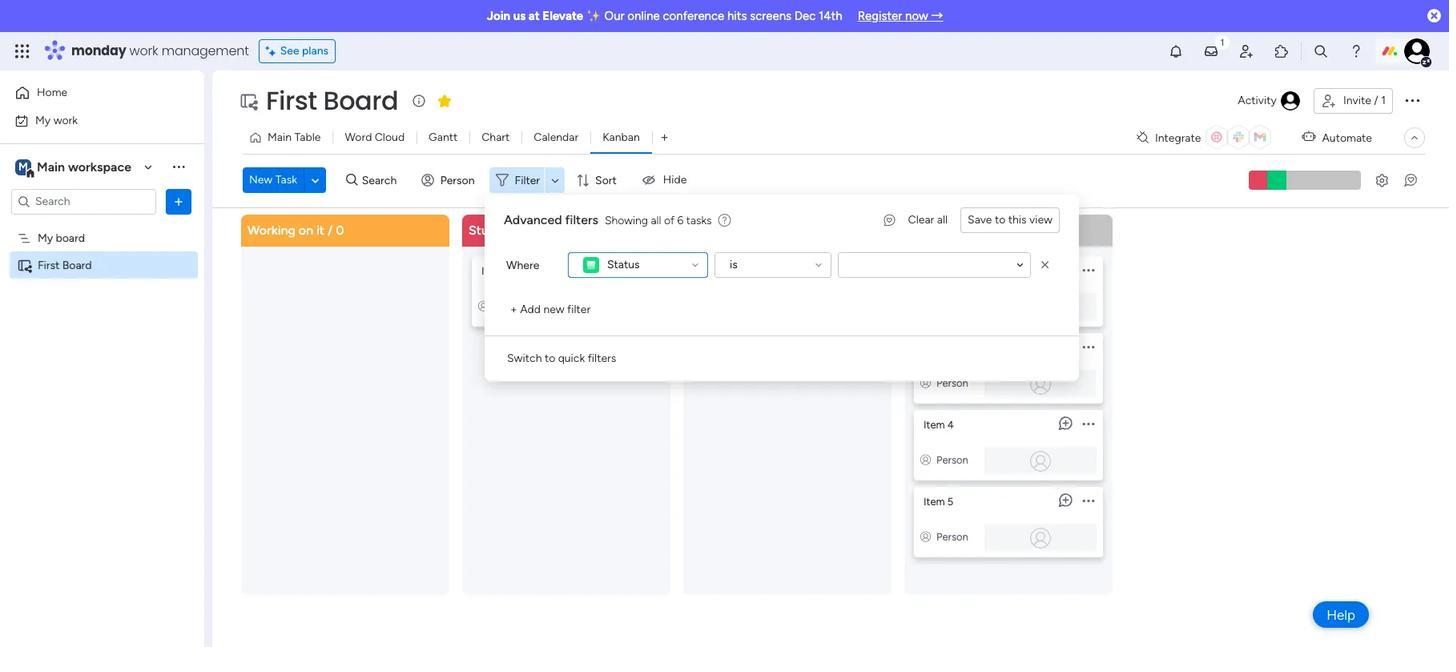 Task type: vqa. For each thing, say whether or not it's contained in the screenshot.
Learn
no



Task type: locate. For each thing, give the bounding box(es) containing it.
to
[[995, 213, 1006, 227], [545, 352, 555, 365]]

item left 2
[[703, 265, 724, 277]]

plans
[[302, 44, 329, 58]]

save to this view button
[[961, 207, 1060, 233]]

my
[[35, 113, 51, 127], [38, 231, 53, 245]]

kanban button
[[591, 125, 652, 151]]

first
[[266, 83, 317, 119], [38, 258, 60, 272]]

option
[[0, 224, 204, 227]]

0 vertical spatial 4
[[953, 222, 961, 238]]

2
[[726, 265, 732, 277]]

help button
[[1313, 602, 1369, 628]]

list box containing fun task
[[914, 250, 1103, 557]]

0 vertical spatial board
[[323, 83, 398, 119]]

first down my board
[[38, 258, 60, 272]]

/
[[1374, 94, 1379, 107], [328, 222, 333, 238], [505, 222, 510, 238], [724, 222, 729, 238], [945, 222, 950, 238]]

person for item 1
[[494, 300, 526, 312]]

5
[[948, 496, 954, 508]]

0 horizontal spatial board
[[62, 258, 92, 272]]

elevate
[[543, 9, 583, 23]]

person
[[440, 174, 475, 187], [494, 300, 526, 312], [937, 377, 968, 389], [937, 454, 968, 466], [937, 531, 968, 543]]

1 horizontal spatial list box
[[914, 250, 1103, 557]]

0 vertical spatial work
[[129, 42, 158, 60]]

chart
[[482, 131, 510, 144]]

person down "5"
[[937, 531, 968, 543]]

v2 search image
[[346, 171, 358, 189]]

1 dapulse person column image from the top
[[921, 377, 931, 389]]

integrate
[[1155, 131, 1201, 145]]

arrow down image
[[546, 171, 565, 190]]

register now →
[[858, 9, 943, 23]]

main for main table
[[268, 131, 292, 144]]

to for switch
[[545, 352, 555, 365]]

person for item 4
[[937, 454, 968, 466]]

0 horizontal spatial all
[[651, 214, 661, 227]]

my inside button
[[35, 113, 51, 127]]

/ for blank
[[945, 222, 950, 238]]

1 down stuck / 1
[[505, 265, 510, 277]]

list box
[[0, 221, 204, 495], [914, 250, 1103, 557]]

clear all
[[908, 213, 948, 227]]

advanced
[[504, 212, 562, 228]]

row group
[[238, 214, 1122, 647]]

2 vertical spatial dapulse person column image
[[921, 531, 931, 543]]

1 right invite
[[1381, 94, 1386, 107]]

1 vertical spatial dapulse person column image
[[921, 454, 931, 466]]

see plans
[[280, 44, 329, 58]]

this
[[1008, 213, 1027, 227]]

task
[[275, 173, 297, 187]]

item up item 5
[[924, 419, 945, 431]]

0 vertical spatial filters
[[565, 212, 598, 228]]

first up the main table
[[266, 83, 317, 119]]

main inside button
[[268, 131, 292, 144]]

main table button
[[243, 125, 333, 151]]

dapulse person column image up item 4
[[921, 377, 931, 389]]

person up item 4
[[937, 377, 968, 389]]

3 dapulse person column image from the top
[[921, 531, 931, 543]]

first board up table
[[266, 83, 398, 119]]

online
[[628, 9, 660, 23]]

1 vertical spatial board
[[62, 258, 92, 272]]

1 vertical spatial to
[[545, 352, 555, 365]]

person down gantt button
[[440, 174, 475, 187]]

main workspace
[[37, 159, 131, 174]]

add view image
[[661, 132, 668, 144]]

gantt
[[429, 131, 458, 144]]

4 left save
[[953, 222, 961, 238]]

stuck / 1
[[469, 222, 519, 238]]

0 horizontal spatial first
[[38, 258, 60, 272]]

workspace options image
[[171, 159, 187, 175]]

filters right quick
[[588, 352, 616, 365]]

hide
[[663, 173, 687, 187]]

first board
[[266, 83, 398, 119], [38, 258, 92, 272]]

0 vertical spatial first board
[[266, 83, 398, 119]]

person down item 4
[[937, 454, 968, 466]]

all left of
[[651, 214, 661, 227]]

6
[[677, 214, 684, 227]]

0 vertical spatial main
[[268, 131, 292, 144]]

4
[[953, 222, 961, 238], [948, 419, 954, 431]]

1 for invite / 1
[[1381, 94, 1386, 107]]

filters inside button
[[588, 352, 616, 365]]

0 vertical spatial shareable board image
[[239, 91, 258, 111]]

my down home
[[35, 113, 51, 127]]

my work button
[[10, 108, 172, 133]]

item left "5"
[[924, 496, 945, 508]]

my for my board
[[38, 231, 53, 245]]

cloud
[[375, 131, 405, 144]]

filters
[[565, 212, 598, 228], [588, 352, 616, 365]]

0 horizontal spatial first board
[[38, 258, 92, 272]]

1 vertical spatial work
[[53, 113, 78, 127]]

0 horizontal spatial work
[[53, 113, 78, 127]]

my left board
[[38, 231, 53, 245]]

item for item 5
[[924, 496, 945, 508]]

0 vertical spatial to
[[995, 213, 1006, 227]]

1 image
[[1215, 33, 1230, 51]]

row group containing working on it
[[238, 214, 1122, 647]]

1 right the stuck
[[513, 222, 519, 238]]

item
[[481, 265, 503, 277], [703, 265, 724, 277], [924, 419, 945, 431], [924, 496, 945, 508]]

✨
[[586, 9, 602, 23]]

0 horizontal spatial to
[[545, 352, 555, 365]]

/ right it
[[328, 222, 333, 238]]

1 horizontal spatial work
[[129, 42, 158, 60]]

1 all from the left
[[937, 213, 948, 227]]

search everything image
[[1313, 43, 1329, 59]]

my inside list box
[[38, 231, 53, 245]]

work down home
[[53, 113, 78, 127]]

home
[[37, 86, 67, 99]]

2 dapulse person column image from the top
[[921, 454, 931, 466]]

select product image
[[14, 43, 30, 59]]

0 vertical spatial dapulse person column image
[[921, 377, 931, 389]]

/ right invite
[[1374, 94, 1379, 107]]

board
[[323, 83, 398, 119], [62, 258, 92, 272]]

register
[[858, 9, 902, 23]]

1 horizontal spatial first board
[[266, 83, 398, 119]]

first board down my board
[[38, 258, 92, 272]]

all
[[937, 213, 948, 227], [651, 214, 661, 227]]

save
[[968, 213, 992, 227]]

0 horizontal spatial shareable board image
[[17, 258, 32, 273]]

work inside button
[[53, 113, 78, 127]]

dapulse person column image
[[921, 377, 931, 389], [921, 454, 931, 466], [921, 531, 931, 543]]

word cloud button
[[333, 125, 417, 151]]

fun task
[[924, 265, 963, 277]]

1 horizontal spatial all
[[937, 213, 948, 227]]

dapulse person column image down item 5
[[921, 531, 931, 543]]

invite / 1 button
[[1314, 88, 1393, 114]]

filters down sort popup button
[[565, 212, 598, 228]]

1 vertical spatial 4
[[948, 419, 954, 431]]

0 horizontal spatial list box
[[0, 221, 204, 495]]

board
[[56, 231, 85, 245]]

1 horizontal spatial board
[[323, 83, 398, 119]]

→
[[931, 9, 943, 23]]

inbox image
[[1203, 43, 1219, 59]]

item left where
[[481, 265, 503, 277]]

sort
[[595, 174, 617, 187]]

item for item 2
[[703, 265, 724, 277]]

1 vertical spatial my
[[38, 231, 53, 245]]

filter
[[567, 303, 591, 316]]

all right clear at the right of page
[[937, 213, 948, 227]]

item for item 1
[[481, 265, 503, 277]]

board down board
[[62, 258, 92, 272]]

done / 1
[[690, 222, 737, 238]]

/ right the done
[[724, 222, 729, 238]]

our
[[605, 9, 625, 23]]

person right dapulse person column icon at the top of the page
[[494, 300, 526, 312]]

main inside workspace selection element
[[37, 159, 65, 174]]

of
[[664, 214, 675, 227]]

dapulse person column image down item 4
[[921, 454, 931, 466]]

1 right learn more image on the top of page
[[732, 222, 737, 238]]

person for item 5
[[937, 531, 968, 543]]

item 4
[[924, 419, 954, 431]]

/ inside button
[[1374, 94, 1379, 107]]

1 horizontal spatial main
[[268, 131, 292, 144]]

collapse board header image
[[1408, 131, 1421, 144]]

4 up "5"
[[948, 419, 954, 431]]

/ right the stuck
[[505, 222, 510, 238]]

show board description image
[[410, 93, 429, 109]]

2 all from the left
[[651, 214, 661, 227]]

/ right 'blank'
[[945, 222, 950, 238]]

working
[[248, 222, 296, 238]]

to inside button
[[995, 213, 1006, 227]]

main right workspace icon
[[37, 159, 65, 174]]

to left this
[[995, 213, 1006, 227]]

blank / 4
[[911, 222, 961, 238]]

gantt button
[[417, 125, 470, 151]]

shareable board image
[[239, 91, 258, 111], [17, 258, 32, 273]]

main left table
[[268, 131, 292, 144]]

0 vertical spatial my
[[35, 113, 51, 127]]

all inside advanced filters showing all of 6 tasks
[[651, 214, 661, 227]]

First Board field
[[262, 83, 402, 119]]

0 horizontal spatial main
[[37, 159, 65, 174]]

1 horizontal spatial to
[[995, 213, 1006, 227]]

help image
[[1348, 43, 1364, 59]]

to inside button
[[545, 352, 555, 365]]

1 horizontal spatial first
[[266, 83, 317, 119]]

apps image
[[1274, 43, 1290, 59]]

1 vertical spatial first
[[38, 258, 60, 272]]

to left quick
[[545, 352, 555, 365]]

dapulse person column image
[[478, 300, 489, 312]]

sort button
[[570, 168, 626, 193]]

dapulse person column image for item 4
[[921, 454, 931, 466]]

1 vertical spatial main
[[37, 159, 65, 174]]

1 vertical spatial filters
[[588, 352, 616, 365]]

work for monday
[[129, 42, 158, 60]]

board up word
[[323, 83, 398, 119]]

1 inside button
[[1381, 94, 1386, 107]]

work right monday
[[129, 42, 158, 60]]



Task type: describe. For each thing, give the bounding box(es) containing it.
join us at elevate ✨ our online conference hits screens dec 14th
[[487, 9, 843, 23]]

/ for done
[[724, 222, 729, 238]]

my for my work
[[35, 113, 51, 127]]

/ for invite
[[1374, 94, 1379, 107]]

calendar button
[[522, 125, 591, 151]]

filter
[[515, 174, 540, 187]]

clear
[[908, 213, 934, 227]]

task
[[943, 265, 963, 277]]

activity button
[[1232, 88, 1307, 114]]

fun
[[924, 265, 941, 277]]

filter button
[[489, 168, 565, 193]]

showing
[[605, 214, 648, 227]]

options image
[[171, 193, 187, 210]]

conference
[[663, 9, 724, 23]]

remove from favorites image
[[437, 93, 453, 109]]

automate
[[1322, 131, 1372, 145]]

switch
[[507, 352, 542, 365]]

1 for done / 1
[[732, 222, 737, 238]]

my board
[[38, 231, 85, 245]]

join
[[487, 9, 510, 23]]

word cloud
[[345, 131, 405, 144]]

advanced filters showing all of 6 tasks
[[504, 212, 712, 228]]

+
[[510, 303, 517, 316]]

dapulse person column image for item 5
[[921, 531, 931, 543]]

invite
[[1343, 94, 1371, 107]]

to for save
[[995, 213, 1006, 227]]

register now → link
[[858, 9, 943, 23]]

14th
[[819, 9, 843, 23]]

+ add new filter
[[510, 303, 591, 316]]

angle down image
[[311, 174, 319, 186]]

1 vertical spatial first board
[[38, 258, 92, 272]]

us
[[513, 9, 526, 23]]

screens
[[750, 9, 792, 23]]

quick
[[558, 352, 585, 365]]

status
[[607, 258, 640, 272]]

+ add new filter button
[[504, 297, 597, 323]]

invite / 1
[[1343, 94, 1386, 107]]

save to this view
[[968, 213, 1053, 227]]

new
[[249, 173, 273, 187]]

new task
[[249, 173, 297, 187]]

dec
[[795, 9, 816, 23]]

list box containing my board
[[0, 221, 204, 495]]

1 vertical spatial shareable board image
[[17, 258, 32, 273]]

view
[[1030, 213, 1053, 227]]

main for main workspace
[[37, 159, 65, 174]]

workspace selection element
[[15, 157, 134, 178]]

management
[[162, 42, 249, 60]]

done
[[690, 222, 720, 238]]

on
[[299, 222, 313, 238]]

0 vertical spatial first
[[266, 83, 317, 119]]

it
[[316, 222, 324, 238]]

word
[[345, 131, 372, 144]]

working on it / 0
[[248, 222, 344, 238]]

Search field
[[358, 169, 406, 192]]

first inside list box
[[38, 258, 60, 272]]

v2 user feedback image
[[884, 212, 895, 229]]

item for item 4
[[924, 419, 945, 431]]

person button
[[415, 168, 484, 193]]

1 for stuck / 1
[[513, 222, 519, 238]]

invite members image
[[1239, 43, 1255, 59]]

workspace
[[68, 159, 131, 174]]

1 horizontal spatial shareable board image
[[239, 91, 258, 111]]

/ for stuck
[[505, 222, 510, 238]]

item 2
[[703, 265, 732, 277]]

workspace image
[[15, 158, 31, 176]]

switch to quick filters button
[[501, 346, 623, 372]]

main table
[[268, 131, 321, 144]]

chart button
[[470, 125, 522, 151]]

calendar
[[534, 131, 579, 144]]

switch to quick filters
[[507, 352, 616, 365]]

help
[[1327, 607, 1356, 623]]

now
[[905, 9, 928, 23]]

autopilot image
[[1302, 127, 1316, 147]]

add
[[520, 303, 541, 316]]

Search in workspace field
[[34, 192, 134, 211]]

monday work management
[[71, 42, 249, 60]]

tasks
[[686, 214, 712, 227]]

person inside popup button
[[440, 174, 475, 187]]

0
[[336, 222, 344, 238]]

dapulse integrations image
[[1137, 132, 1149, 144]]

activity
[[1238, 94, 1277, 107]]

home button
[[10, 80, 172, 106]]

learn more image
[[718, 213, 731, 228]]

hits
[[727, 9, 747, 23]]

4 inside list box
[[948, 419, 954, 431]]

item 5
[[924, 496, 954, 508]]

work for my
[[53, 113, 78, 127]]

where
[[506, 258, 539, 272]]

remove sort image
[[1037, 257, 1054, 273]]

hide button
[[631, 168, 697, 193]]

notifications image
[[1168, 43, 1184, 59]]

kanban
[[603, 131, 640, 144]]

options image
[[1403, 90, 1422, 110]]

clear all button
[[902, 207, 954, 233]]

jacob simon image
[[1404, 38, 1430, 64]]

monday
[[71, 42, 126, 60]]

table
[[294, 131, 321, 144]]

stuck
[[469, 222, 502, 238]]

is
[[730, 258, 738, 272]]

m
[[18, 160, 28, 173]]

blank
[[911, 222, 942, 238]]

all inside button
[[937, 213, 948, 227]]

new
[[544, 303, 565, 316]]



